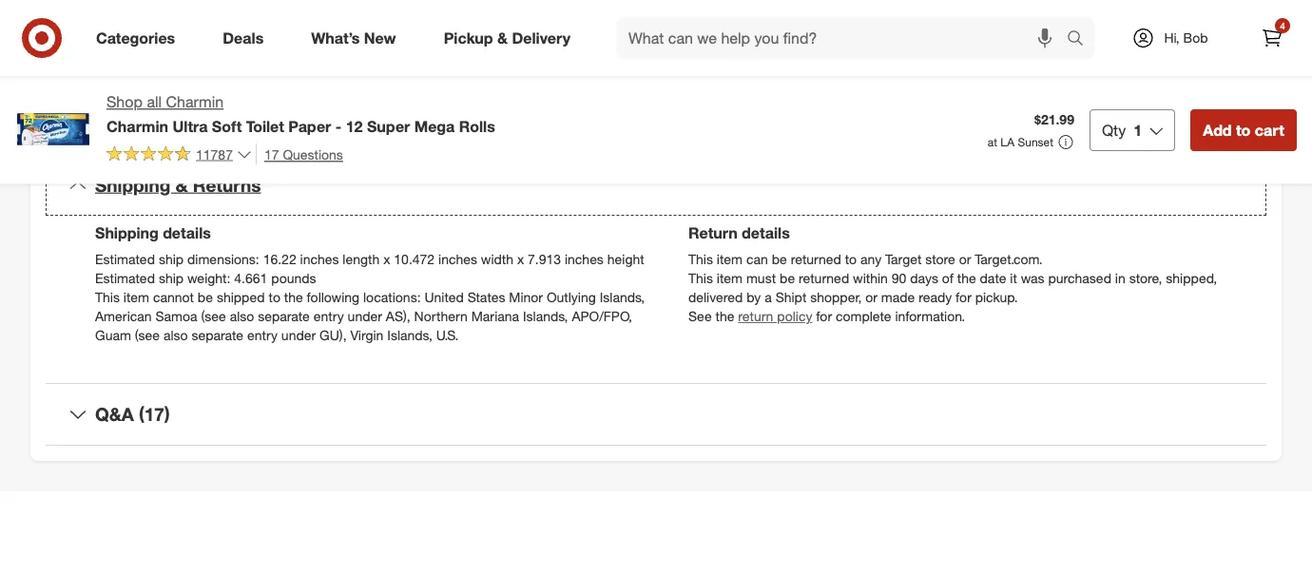 Task type: vqa. For each thing, say whether or not it's contained in the screenshot.
ahead at bottom left
no



Task type: locate. For each thing, give the bounding box(es) containing it.
shipping & returns button
[[46, 155, 1267, 216]]

or right 'store'
[[959, 251, 972, 268]]

policy
[[777, 308, 813, 325]]

any
[[861, 251, 882, 268]]

united
[[425, 289, 464, 306]]

ready
[[919, 289, 952, 306]]

1 horizontal spatial the
[[716, 308, 735, 325]]

0 horizontal spatial details
[[163, 223, 211, 242]]

2 vertical spatial islands,
[[387, 327, 433, 344]]

2 vertical spatial be
[[198, 289, 213, 306]]

0 vertical spatial or
[[959, 251, 972, 268]]

0 horizontal spatial &
[[176, 174, 188, 196]]

inches left width
[[439, 251, 477, 268]]

virgin
[[350, 327, 384, 344]]

a
[[765, 289, 772, 306]]

1 vertical spatial entry
[[247, 327, 278, 344]]

islands, down the minor
[[523, 308, 568, 325]]

1 vertical spatial be
[[780, 270, 795, 287]]

inches up pounds
[[300, 251, 339, 268]]

delivery
[[512, 29, 571, 47]]

shipped
[[217, 289, 265, 306]]

11787
[[196, 146, 233, 162]]

0 horizontal spatial entry
[[247, 327, 278, 344]]

store,
[[1130, 270, 1163, 287]]

shipping down shipping & returns
[[95, 223, 159, 242]]

2 horizontal spatial to
[[1237, 121, 1251, 139]]

1 horizontal spatial details
[[742, 223, 790, 242]]

2 horizontal spatial inches
[[565, 251, 604, 268]]

ultra
[[173, 117, 208, 135]]

0 horizontal spatial or
[[866, 289, 878, 306]]

0 vertical spatial also
[[230, 308, 254, 325]]

of
[[942, 270, 954, 287]]

charmin down shop
[[107, 117, 168, 135]]

2 vertical spatial to
[[269, 289, 281, 306]]

0 horizontal spatial (see
[[135, 327, 160, 344]]

1 vertical spatial under
[[281, 327, 316, 344]]

by
[[747, 289, 761, 306]]

2 vertical spatial this
[[95, 289, 120, 306]]

minor
[[509, 289, 543, 306]]

1 vertical spatial islands,
[[523, 308, 568, 325]]

& inside 'link'
[[497, 29, 508, 47]]

shipping inside shipping details estimated ship dimensions: 16.22 inches length x 10.472 inches width x 7.913 inches height estimated ship weight: 4.661 pounds
[[95, 223, 159, 242]]

17
[[264, 146, 279, 163]]

it
[[1010, 270, 1018, 287]]

mega
[[415, 117, 455, 135]]

islands, down as),
[[387, 327, 433, 344]]

under left gu),
[[281, 327, 316, 344]]

2 vertical spatial item
[[123, 289, 149, 306]]

to left any
[[845, 251, 857, 268]]

details up can
[[742, 223, 790, 242]]

separate
[[258, 308, 310, 325], [192, 327, 243, 344]]

0 horizontal spatial separate
[[192, 327, 243, 344]]

2 vertical spatial the
[[716, 308, 735, 325]]

also down the "samoa"
[[164, 327, 188, 344]]

1 horizontal spatial inches
[[439, 251, 477, 268]]

be right can
[[772, 251, 787, 268]]

0 vertical spatial to
[[1237, 121, 1251, 139]]

to down pounds
[[269, 289, 281, 306]]

x
[[383, 251, 390, 268], [517, 251, 524, 268]]

$21.99
[[1035, 111, 1075, 128]]

details inside return details this item can be returned to any target store or target.com. this item must be returned within 90 days of the date it was purchased in store, shipped, delivered by a shipt shopper, or made ready for pickup. see the return policy for complete information.
[[742, 223, 790, 242]]

1 vertical spatial &
[[176, 174, 188, 196]]

add to cart
[[1203, 121, 1285, 139]]

17 questions
[[264, 146, 343, 163]]

0 vertical spatial under
[[348, 308, 382, 325]]

be down weight:
[[198, 289, 213, 306]]

northern
[[414, 308, 468, 325]]

shipping
[[95, 174, 171, 196], [95, 223, 159, 242]]

1 vertical spatial ship
[[159, 270, 184, 287]]

dimensions:
[[187, 251, 259, 268]]

separate down shipped
[[192, 327, 243, 344]]

0 vertical spatial ship
[[159, 251, 184, 268]]

this up delivered
[[689, 270, 713, 287]]

2 horizontal spatial islands,
[[600, 289, 645, 306]]

categories link
[[80, 17, 199, 59]]

(17)
[[139, 403, 170, 425]]

1 vertical spatial estimated
[[95, 270, 155, 287]]

details for return details
[[742, 223, 790, 242]]

0 vertical spatial islands,
[[600, 289, 645, 306]]

u.s.
[[436, 327, 459, 344]]

separate down this item cannot be shipped to the following locations:
[[258, 308, 310, 325]]

1 estimated from the top
[[95, 251, 155, 268]]

0 vertical spatial shipping
[[95, 174, 171, 196]]

0 horizontal spatial under
[[281, 327, 316, 344]]

0 horizontal spatial inches
[[300, 251, 339, 268]]

return details this item can be returned to any target store or target.com. this item must be returned within 90 days of the date it was purchased in store, shipped, delivered by a shipt shopper, or made ready for pickup. see the return policy for complete information.
[[689, 223, 1218, 325]]

0 vertical spatial entry
[[314, 308, 344, 325]]

image of charmin ultra soft toilet paper - 12 super mega rolls image
[[15, 91, 91, 167]]

item up american
[[123, 289, 149, 306]]

guam
[[95, 327, 131, 344]]

entry up gu),
[[314, 308, 344, 325]]

0 vertical spatial estimated
[[95, 251, 155, 268]]

days
[[911, 270, 939, 287]]

the down delivered
[[716, 308, 735, 325]]

the down pounds
[[284, 289, 303, 306]]

be
[[772, 251, 787, 268], [780, 270, 795, 287], [198, 289, 213, 306]]

17 questions link
[[256, 143, 343, 165]]

1 vertical spatial to
[[845, 251, 857, 268]]

american
[[95, 308, 152, 325]]

details
[[163, 223, 211, 242], [742, 223, 790, 242]]

must
[[747, 270, 776, 287]]

(see
[[201, 308, 226, 325], [135, 327, 160, 344]]

1 horizontal spatial islands,
[[523, 308, 568, 325]]

also down shipped
[[230, 308, 254, 325]]

item left can
[[717, 251, 743, 268]]

& down 11787 link
[[176, 174, 188, 196]]

0 vertical spatial be
[[772, 251, 787, 268]]

islands,
[[600, 289, 645, 306], [523, 308, 568, 325], [387, 327, 433, 344]]

inches
[[300, 251, 339, 268], [439, 251, 477, 268], [565, 251, 604, 268]]

-
[[336, 117, 342, 135]]

target
[[886, 251, 922, 268]]

shipping for shipping & returns
[[95, 174, 171, 196]]

1 vertical spatial (see
[[135, 327, 160, 344]]

shop
[[107, 93, 143, 111]]

0 horizontal spatial also
[[164, 327, 188, 344]]

charmin up 'ultra'
[[166, 93, 224, 111]]

this up american
[[95, 289, 120, 306]]

details up dimensions:
[[163, 223, 211, 242]]

(see down shipped
[[201, 308, 226, 325]]

& inside dropdown button
[[176, 174, 188, 196]]

or down the within
[[866, 289, 878, 306]]

be up shipt
[[780, 270, 795, 287]]

& for shipping
[[176, 174, 188, 196]]

gu),
[[320, 327, 347, 344]]

hi,
[[1165, 29, 1180, 46]]

0 vertical spatial (see
[[201, 308, 226, 325]]

qty
[[1102, 121, 1126, 139]]

details for shipping details
[[163, 223, 211, 242]]

0 vertical spatial &
[[497, 29, 508, 47]]

following
[[307, 289, 360, 306]]

entry down this item cannot be shipped to the following locations:
[[247, 327, 278, 344]]

shipt
[[776, 289, 807, 306]]

under
[[348, 308, 382, 325], [281, 327, 316, 344]]

1
[[1134, 121, 1143, 139]]

& right pickup
[[497, 29, 508, 47]]

for right 'ready'
[[956, 289, 972, 306]]

mariana
[[471, 308, 519, 325]]

this
[[689, 251, 713, 268], [689, 270, 713, 287], [95, 289, 120, 306]]

shipping & returns
[[95, 174, 261, 196]]

to right add
[[1237, 121, 1251, 139]]

for
[[956, 289, 972, 306], [816, 308, 832, 325]]

0 horizontal spatial islands,
[[387, 327, 433, 344]]

(see down american
[[135, 327, 160, 344]]

1 horizontal spatial &
[[497, 29, 508, 47]]

1 details from the left
[[163, 223, 211, 242]]

islands, up apo/fpo,
[[600, 289, 645, 306]]

sunset
[[1018, 135, 1054, 149]]

search
[[1059, 31, 1104, 49]]

locations:
[[363, 289, 421, 306]]

this down return
[[689, 251, 713, 268]]

return policy link
[[738, 308, 813, 325]]

under up virgin
[[348, 308, 382, 325]]

to
[[1237, 121, 1251, 139], [845, 251, 857, 268], [269, 289, 281, 306]]

1 horizontal spatial to
[[845, 251, 857, 268]]

shipping down 11787 link
[[95, 174, 171, 196]]

the right the of
[[958, 270, 977, 287]]

toilet
[[246, 117, 284, 135]]

to inside return details this item can be returned to any target store or target.com. this item must be returned within 90 days of the date it was purchased in store, shipped, delivered by a shipt shopper, or made ready for pickup. see the return policy for complete information.
[[845, 251, 857, 268]]

11787 link
[[107, 143, 252, 167]]

x right length
[[383, 251, 390, 268]]

0 vertical spatial charmin
[[166, 93, 224, 111]]

1 horizontal spatial or
[[959, 251, 972, 268]]

at
[[988, 135, 998, 149]]

the
[[958, 270, 977, 287], [284, 289, 303, 306], [716, 308, 735, 325]]

1 vertical spatial for
[[816, 308, 832, 325]]

for down shopper,
[[816, 308, 832, 325]]

0 vertical spatial the
[[958, 270, 977, 287]]

1 vertical spatial also
[[164, 327, 188, 344]]

charmin
[[166, 93, 224, 111], [107, 117, 168, 135]]

2 details from the left
[[742, 223, 790, 242]]

inches right 7.913
[[565, 251, 604, 268]]

1 vertical spatial shipping
[[95, 223, 159, 242]]

within
[[853, 270, 888, 287]]

1 horizontal spatial x
[[517, 251, 524, 268]]

also
[[230, 308, 254, 325], [164, 327, 188, 344]]

0 vertical spatial for
[[956, 289, 972, 306]]

0 horizontal spatial x
[[383, 251, 390, 268]]

shipping inside dropdown button
[[95, 174, 171, 196]]

x right width
[[517, 251, 524, 268]]

item up delivered
[[717, 270, 743, 287]]

0 vertical spatial separate
[[258, 308, 310, 325]]

1 vertical spatial the
[[284, 289, 303, 306]]

2 shipping from the top
[[95, 223, 159, 242]]

add to cart button
[[1191, 109, 1297, 151]]

outlying
[[547, 289, 596, 306]]

at la sunset
[[988, 135, 1054, 149]]

1 shipping from the top
[[95, 174, 171, 196]]

details inside shipping details estimated ship dimensions: 16.22 inches length x 10.472 inches width x 7.913 inches height estimated ship weight: 4.661 pounds
[[163, 223, 211, 242]]



Task type: describe. For each thing, give the bounding box(es) containing it.
paper
[[289, 117, 331, 135]]

height
[[608, 251, 645, 268]]

1 horizontal spatial also
[[230, 308, 254, 325]]

length
[[343, 251, 380, 268]]

pickup & delivery
[[444, 29, 571, 47]]

& for pickup
[[497, 29, 508, 47]]

united states minor outlying islands, american samoa (see also separate entry under as), northern mariana islands, apo/fpo, guam (see also separate entry under gu), virgin islands, u.s.
[[95, 289, 645, 344]]

delivered
[[689, 289, 743, 306]]

was
[[1021, 270, 1045, 287]]

deals
[[223, 29, 264, 47]]

all
[[147, 93, 162, 111]]

4.661
[[234, 270, 268, 287]]

2 horizontal spatial the
[[958, 270, 977, 287]]

1 horizontal spatial (see
[[201, 308, 226, 325]]

shipping details estimated ship dimensions: 16.22 inches length x 10.472 inches width x 7.913 inches height estimated ship weight: 4.661 pounds
[[95, 223, 645, 287]]

returns
[[193, 174, 261, 196]]

states
[[468, 289, 505, 306]]

2 estimated from the top
[[95, 270, 155, 287]]

1 vertical spatial charmin
[[107, 117, 168, 135]]

cannot
[[153, 289, 194, 306]]

return
[[689, 223, 738, 242]]

deals link
[[207, 17, 287, 59]]

0 horizontal spatial for
[[816, 308, 832, 325]]

rolls
[[459, 117, 495, 135]]

90
[[892, 270, 907, 287]]

q&a
[[95, 403, 134, 425]]

1 inches from the left
[[300, 251, 339, 268]]

what's
[[311, 29, 360, 47]]

questions
[[283, 146, 343, 163]]

3 inches from the left
[[565, 251, 604, 268]]

la
[[1001, 135, 1015, 149]]

1 vertical spatial separate
[[192, 327, 243, 344]]

soft
[[212, 117, 242, 135]]

shipped,
[[1166, 270, 1218, 287]]

this item cannot be shipped to the following locations:
[[95, 289, 421, 306]]

weight:
[[187, 270, 231, 287]]

add
[[1203, 121, 1232, 139]]

samoa
[[156, 308, 197, 325]]

see
[[689, 308, 712, 325]]

what's new
[[311, 29, 396, 47]]

4
[[1281, 19, 1286, 31]]

1 horizontal spatial under
[[348, 308, 382, 325]]

0 horizontal spatial the
[[284, 289, 303, 306]]

hi, bob
[[1165, 29, 1209, 46]]

shop all charmin charmin ultra soft toilet paper - 12 super mega rolls
[[107, 93, 495, 135]]

target.com.
[[975, 251, 1043, 268]]

1 x from the left
[[383, 251, 390, 268]]

search button
[[1059, 17, 1104, 63]]

to inside button
[[1237, 121, 1251, 139]]

What can we help you find? suggestions appear below search field
[[617, 17, 1072, 59]]

bob
[[1184, 29, 1209, 46]]

what's new link
[[295, 17, 420, 59]]

cart
[[1255, 121, 1285, 139]]

2 ship from the top
[[159, 270, 184, 287]]

1 horizontal spatial separate
[[258, 308, 310, 325]]

0 vertical spatial this
[[689, 251, 713, 268]]

1 vertical spatial item
[[717, 270, 743, 287]]

q&a (17)
[[95, 403, 170, 425]]

shopper,
[[811, 289, 862, 306]]

1 vertical spatial or
[[866, 289, 878, 306]]

4 link
[[1252, 17, 1294, 59]]

pickup.
[[976, 289, 1018, 306]]

1 vertical spatial returned
[[799, 270, 850, 287]]

12
[[346, 117, 363, 135]]

10.472
[[394, 251, 435, 268]]

1 ship from the top
[[159, 251, 184, 268]]

pickup & delivery link
[[428, 17, 595, 59]]

categories
[[96, 29, 175, 47]]

width
[[481, 251, 514, 268]]

pickup
[[444, 29, 493, 47]]

pounds
[[271, 270, 316, 287]]

16.22
[[263, 251, 296, 268]]

2 inches from the left
[[439, 251, 477, 268]]

0 vertical spatial item
[[717, 251, 743, 268]]

information.
[[895, 308, 966, 325]]

2 x from the left
[[517, 251, 524, 268]]

made
[[882, 289, 915, 306]]

0 horizontal spatial to
[[269, 289, 281, 306]]

qty 1
[[1102, 121, 1143, 139]]

store
[[926, 251, 956, 268]]

as),
[[386, 308, 411, 325]]

new
[[364, 29, 396, 47]]

q&a (17) button
[[46, 384, 1267, 445]]

return
[[738, 308, 774, 325]]

shipping for shipping details estimated ship dimensions: 16.22 inches length x 10.472 inches width x 7.913 inches height estimated ship weight: 4.661 pounds
[[95, 223, 159, 242]]

super
[[367, 117, 410, 135]]

1 horizontal spatial entry
[[314, 308, 344, 325]]

7.913
[[528, 251, 561, 268]]

1 vertical spatial this
[[689, 270, 713, 287]]

1 horizontal spatial for
[[956, 289, 972, 306]]

date
[[980, 270, 1007, 287]]

0 vertical spatial returned
[[791, 251, 842, 268]]

purchased
[[1049, 270, 1112, 287]]



